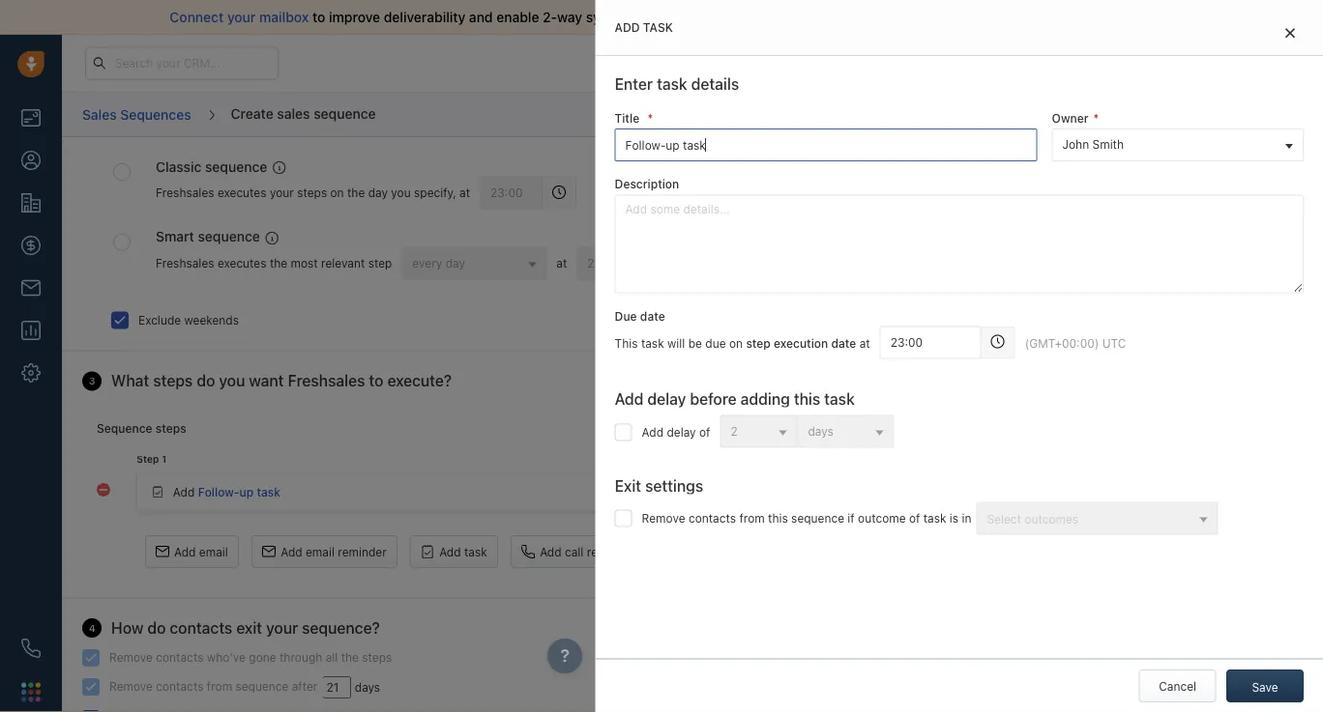 Task type: vqa. For each thing, say whether or not it's contained in the screenshot.
Phone icon at the bottom of page
yes



Task type: locate. For each thing, give the bounding box(es) containing it.
classic
[[156, 159, 202, 175]]

days inside "button"
[[808, 425, 834, 438]]

from down who've
[[207, 681, 232, 694]]

how
[[1028, 283, 1053, 296], [111, 620, 143, 638]]

add email reminder
[[281, 546, 387, 559]]

sales
[[82, 106, 117, 122]]

freshsales right want at the left bottom of the page
[[288, 373, 365, 391]]

executes
[[218, 187, 267, 200], [218, 257, 267, 271], [1028, 258, 1077, 271]]

contacts
[[1103, 208, 1150, 222], [689, 512, 736, 525], [170, 620, 232, 638], [156, 652, 204, 665], [156, 681, 204, 694]]

1 vertical spatial this
[[768, 512, 788, 525]]

do right 4
[[147, 620, 166, 638]]

an
[[1028, 225, 1041, 238]]

0 vertical spatial be
[[1281, 208, 1295, 222]]

days
[[808, 425, 834, 438], [355, 682, 380, 695]]

0 vertical spatial add task
[[615, 21, 673, 34]]

the right up,
[[1223, 241, 1241, 255]]

in
[[1154, 208, 1163, 222], [962, 512, 972, 525]]

to up the email,
[[1045, 208, 1056, 222]]

freshworks switcher image
[[21, 683, 41, 703]]

steps up automatically
[[1119, 241, 1149, 255]]

of up crm.
[[1185, 192, 1196, 205]]

1 vertical spatial do
[[147, 620, 166, 638]]

0 vertical spatial days
[[808, 425, 834, 438]]

0 horizontal spatial date
[[640, 309, 665, 323]]

from down 2 button
[[739, 512, 765, 525]]

is
[[1127, 192, 1136, 205], [950, 512, 959, 525]]

what right 3 at the left of page
[[111, 373, 149, 391]]

at for freshsales executes your steps on the day you specify, at
[[460, 187, 470, 200]]

be inside the a sales sequence is a series of steps you can set up to nurture contacts in the crm. a step can be an email, task, call reminder, email reminder, or sms. once your steps are lined up, the crm executes them automatically for you.
[[1281, 208, 1295, 222]]

of right outcome
[[909, 512, 920, 525]]

1 horizontal spatial do
[[197, 373, 215, 391]]

settings
[[645, 477, 703, 495]]

0 vertical spatial what
[[1028, 158, 1062, 174]]

sync
[[586, 9, 616, 25]]

sequence
[[97, 422, 152, 436]]

you.
[[1206, 258, 1229, 271]]

up
[[1028, 208, 1042, 222], [239, 486, 254, 500]]

executes down sms.
[[1028, 258, 1077, 271]]

freshsales executes the most relevant step
[[156, 257, 392, 271]]

0 horizontal spatial reminder
[[338, 546, 387, 559]]

0 vertical spatial a
[[1139, 192, 1146, 205]]

contacts up who've
[[170, 620, 232, 638]]

your down <span class=" ">sales reps can use this for weekly check-ins with leads and to run renewal campaigns e.g. renewing a contract</span> image
[[270, 187, 294, 200]]

this right 'adding'
[[794, 390, 820, 408]]

0 horizontal spatial on
[[330, 187, 344, 200]]

to
[[312, 9, 325, 25], [1045, 208, 1056, 222], [1056, 283, 1067, 296], [369, 373, 384, 391]]

1 horizontal spatial up
[[1028, 208, 1042, 222]]

(gmt+00:00)
[[1025, 337, 1099, 351]]

1 vertical spatial step
[[368, 257, 392, 271]]

day
[[368, 187, 388, 200], [446, 257, 465, 270]]

steps up sequence steps
[[153, 373, 193, 391]]

1 vertical spatial how
[[111, 620, 143, 638]]

1 horizontal spatial is
[[1127, 192, 1136, 205]]

a right crm.
[[1220, 208, 1228, 222]]

reminder for add email reminder
[[338, 546, 387, 559]]

1 horizontal spatial reminder
[[587, 546, 636, 559]]

1 vertical spatial remove
[[109, 652, 153, 665]]

2 vertical spatial remove
[[109, 681, 153, 694]]

delay up add delay of
[[648, 390, 686, 408]]

1 horizontal spatial days
[[808, 425, 834, 438]]

what steps do you want freshsales to execute?
[[111, 373, 452, 391]]

1 horizontal spatial at
[[557, 257, 567, 271]]

day left specify,
[[368, 187, 388, 200]]

2 horizontal spatial you
[[1233, 192, 1252, 205]]

step left execution
[[746, 337, 771, 351]]

0 vertical spatial this
[[794, 390, 820, 408]]

reminder for add call reminder
[[587, 546, 636, 559]]

1 horizontal spatial what
[[1028, 158, 1062, 174]]

on up "relevant"
[[330, 187, 344, 200]]

is left the series
[[1127, 192, 1136, 205]]

0 horizontal spatial at
[[460, 187, 470, 200]]

will
[[668, 337, 685, 351]]

automatically
[[1112, 258, 1184, 271]]

at right specify,
[[460, 187, 470, 200]]

call inside add call reminder button
[[565, 546, 584, 559]]

on right due
[[729, 337, 743, 351]]

enter
[[615, 75, 653, 93]]

0 horizontal spatial add task
[[439, 546, 487, 559]]

at for this task will be due on step execution date at
[[860, 337, 870, 351]]

add task inside dialog
[[615, 21, 673, 34]]

remove contacts from sequence after
[[109, 681, 318, 694]]

you left 'set' at the right of page
[[1233, 192, 1252, 205]]

0 horizontal spatial a
[[1028, 192, 1036, 205]]

0 horizontal spatial in
[[962, 512, 972, 525]]

0 vertical spatial call
[[1110, 225, 1129, 238]]

at
[[460, 187, 470, 200], [557, 257, 567, 271], [860, 337, 870, 351]]

contacts for remove contacts from this sequence if outcome of task is in
[[689, 512, 736, 525]]

task
[[643, 21, 673, 34], [657, 75, 687, 93], [641, 337, 664, 351], [824, 390, 855, 408], [257, 486, 281, 500], [924, 512, 947, 525], [464, 546, 487, 559]]

executes for classic sequence
[[218, 187, 267, 200]]

this left the if on the right
[[768, 512, 788, 525]]

reminder up sequence?
[[338, 546, 387, 559]]

a down automatically
[[1125, 283, 1132, 296]]

remove inside dialog
[[642, 512, 685, 525]]

1 vertical spatial a
[[1220, 208, 1228, 222]]

due
[[615, 309, 637, 323]]

0 vertical spatial do
[[197, 373, 215, 391]]

at right "every day" button
[[557, 257, 567, 271]]

reminder, up crm
[[1219, 225, 1271, 238]]

at right execution
[[860, 337, 870, 351]]

0 vertical spatial can
[[1255, 192, 1275, 205]]

email
[[636, 9, 670, 25], [1187, 225, 1216, 238], [199, 546, 228, 559], [306, 546, 335, 559]]

add task button
[[410, 536, 498, 569]]

your
[[227, 9, 256, 25], [270, 187, 294, 200], [1092, 241, 1116, 255], [266, 620, 298, 638]]

what
[[1028, 158, 1062, 174], [111, 373, 149, 391]]

freshsales down classic on the top left of page
[[156, 187, 214, 200]]

1 horizontal spatial are
[[1153, 241, 1170, 255]]

from for sequence
[[207, 681, 232, 694]]

0 vertical spatial a
[[1028, 192, 1036, 205]]

steps up 1
[[155, 422, 186, 436]]

how for how do contacts exit your sequence?
[[111, 620, 143, 638]]

1 vertical spatial freshsales
[[156, 257, 214, 271]]

day inside "every day" button
[[446, 257, 465, 270]]

once
[[1060, 241, 1089, 255]]

1 horizontal spatial call
[[1110, 225, 1129, 238]]

days right 2 button
[[808, 425, 834, 438]]

email down crm.
[[1187, 225, 1216, 238]]

0 horizontal spatial up
[[239, 486, 254, 500]]

dialog containing enter task details
[[596, 0, 1323, 713]]

sequence left <span class=" ">sales reps can use this for prospecting and account-based selling e.g. following up with event attendees</span> icon at the top
[[198, 229, 260, 245]]

2 horizontal spatial step
[[1231, 208, 1255, 222]]

1 vertical spatial at
[[557, 257, 567, 271]]

step inside the a sales sequence is a series of steps you can set up to nurture contacts in the crm. a step can be an email, task, call reminder, email reminder, or sms. once your steps are lined up, the crm executes them automatically for you.
[[1231, 208, 1255, 222]]

can left 'set' at the right of page
[[1255, 192, 1275, 205]]

0 horizontal spatial how
[[111, 620, 143, 638]]

1 horizontal spatial a
[[1220, 208, 1228, 222]]

add email button
[[145, 536, 239, 569]]

1 vertical spatial in
[[962, 512, 972, 525]]

what down owner
[[1028, 158, 1062, 174]]

executes down classic sequence
[[218, 187, 267, 200]]

1 vertical spatial call
[[565, 546, 584, 559]]

configure
[[1070, 283, 1122, 296]]

relevant
[[321, 257, 365, 271]]

a left the series
[[1139, 192, 1146, 205]]

0 horizontal spatial a
[[1125, 283, 1132, 296]]

on
[[330, 187, 344, 200], [729, 337, 743, 351]]

2 reminder, from the left
[[1219, 225, 1271, 238]]

reminder down exit
[[587, 546, 636, 559]]

you left want at the left bottom of the page
[[219, 373, 245, 391]]

add task inside button
[[439, 546, 487, 559]]

1 horizontal spatial in
[[1154, 208, 1163, 222]]

sequences?
[[1126, 158, 1202, 174]]

up inside the a sales sequence is a series of steps you can set up to nurture contacts in the crm. a step can be an email, task, call reminder, email reminder, or sms. once your steps are lined up, the crm executes them automatically for you.
[[1028, 208, 1042, 222]]

2 horizontal spatial at
[[860, 337, 870, 351]]

contacts up task,
[[1103, 208, 1150, 222]]

are down john
[[1066, 158, 1086, 174]]

0 horizontal spatial is
[[950, 512, 959, 525]]

how right 4
[[111, 620, 143, 638]]

1 horizontal spatial step
[[746, 337, 771, 351]]

1 vertical spatial can
[[1259, 208, 1278, 222]]

1 vertical spatial be
[[689, 337, 702, 351]]

1 horizontal spatial how
[[1028, 283, 1053, 296]]

0 horizontal spatial do
[[147, 620, 166, 638]]

date right the due
[[640, 309, 665, 323]]

0 vertical spatial are
[[1066, 158, 1086, 174]]

0 horizontal spatial from
[[207, 681, 232, 694]]

contacts up remove contacts from sequence after
[[156, 652, 204, 665]]

sequence left <span class=" ">sales reps can use this for weekly check-ins with leads and to run renewal campaigns e.g. renewing a contract</span> image
[[205, 159, 267, 175]]

0 vertical spatial from
[[739, 512, 765, 525]]

enable
[[496, 9, 539, 25]]

you
[[391, 187, 411, 200], [1233, 192, 1252, 205], [219, 373, 245, 391]]

steps right 'all'
[[362, 652, 392, 665]]

step
[[1231, 208, 1255, 222], [368, 257, 392, 271], [746, 337, 771, 351]]

remove for remove contacts from sequence after
[[109, 681, 153, 694]]

0 vertical spatial delay
[[648, 390, 686, 408]]

1 vertical spatial add task
[[439, 546, 487, 559]]

step right "relevant"
[[368, 257, 392, 271]]

0 vertical spatial in
[[1154, 208, 1163, 222]]

sequence left the if on the right
[[791, 512, 845, 525]]

2 button
[[720, 415, 798, 448]]

1 horizontal spatial from
[[739, 512, 765, 525]]

every day button
[[402, 248, 547, 281]]

1 vertical spatial what
[[111, 373, 149, 391]]

executes down <span class=" ">sales reps can use this for prospecting and account-based selling e.g. following up with event attendees</span> icon at the top
[[218, 257, 267, 271]]

1 horizontal spatial be
[[1281, 208, 1295, 222]]

step up crm
[[1231, 208, 1255, 222]]

1 vertical spatial from
[[207, 681, 232, 694]]

0 horizontal spatial step
[[368, 257, 392, 271]]

your inside the a sales sequence is a series of steps you can set up to nurture contacts in the crm. a step can be an email, task, call reminder, email reminder, or sms. once your steps are lined up, the crm executes them automatically for you.
[[1092, 241, 1116, 255]]

reminder,
[[1132, 225, 1184, 238], [1219, 225, 1271, 238]]

exclude weekends
[[138, 314, 239, 327]]

0 vertical spatial up
[[1028, 208, 1042, 222]]

save
[[1252, 681, 1278, 695]]

2 vertical spatial step
[[746, 337, 771, 351]]

utc
[[1102, 337, 1126, 351]]

from
[[739, 512, 765, 525], [207, 681, 232, 694]]

1 horizontal spatial add task
[[615, 21, 673, 34]]

exclude
[[138, 314, 181, 327]]

is right outcome
[[950, 512, 959, 525]]

remove
[[642, 512, 685, 525], [109, 652, 153, 665], [109, 681, 153, 694]]

are inside the a sales sequence is a series of steps you can set up to nurture contacts in the crm. a step can be an email, task, call reminder, email reminder, or sms. once your steps are lined up, the crm executes them automatically for you.
[[1153, 241, 1170, 255]]

days right after
[[355, 682, 380, 695]]

cancel
[[1159, 680, 1197, 694]]

add task
[[615, 21, 673, 34], [439, 546, 487, 559]]

2 vertical spatial at
[[860, 337, 870, 351]]

1 horizontal spatial reminder,
[[1219, 225, 1271, 238]]

1 vertical spatial is
[[950, 512, 959, 525]]

at inside dialog
[[860, 337, 870, 351]]

add delay before adding this task
[[615, 390, 855, 408]]

sequence up nurture
[[1071, 192, 1124, 205]]

0 horizontal spatial what
[[111, 373, 149, 391]]

0 vertical spatial remove
[[642, 512, 685, 525]]

every
[[412, 257, 442, 270]]

day right every
[[446, 257, 465, 270]]

contacts down settings
[[689, 512, 736, 525]]

your left mailbox on the top left of page
[[227, 9, 256, 25]]

contacts for remove contacts who've gone through all the steps
[[156, 652, 204, 665]]

sales sequences link
[[81, 99, 192, 130]]

freshsales down smart
[[156, 257, 214, 271]]

how down sms.
[[1028, 283, 1053, 296]]

if
[[848, 512, 855, 525]]

who've
[[207, 652, 246, 665]]

0 vertical spatial how
[[1028, 283, 1053, 296]]

on inside dialog
[[729, 337, 743, 351]]

1 horizontal spatial on
[[729, 337, 743, 351]]

1 vertical spatial delay
[[667, 426, 696, 439]]

0 vertical spatial freshsales
[[156, 187, 214, 200]]

delay for of
[[667, 426, 696, 439]]

every day
[[412, 257, 465, 270]]

exit
[[615, 477, 641, 495]]

sales down smith
[[1089, 158, 1123, 174]]

a up an
[[1028, 192, 1036, 205]]

0 vertical spatial at
[[460, 187, 470, 200]]

a
[[1139, 192, 1146, 205], [1125, 283, 1132, 296]]

1 vertical spatial are
[[1153, 241, 1170, 255]]

3
[[89, 376, 95, 387]]

contacts inside the a sales sequence is a series of steps you can set up to nurture contacts in the crm. a step can be an email, task, call reminder, email reminder, or sms. once your steps are lined up, the crm executes them automatically for you.
[[1103, 208, 1150, 222]]

the
[[347, 187, 365, 200], [1167, 208, 1184, 222], [1223, 241, 1241, 255], [270, 257, 287, 271], [341, 652, 359, 665]]

0 horizontal spatial days
[[355, 682, 380, 695]]

freshsales for classic
[[156, 187, 214, 200]]

1 vertical spatial day
[[446, 257, 465, 270]]

your up 'them'
[[1092, 241, 1116, 255]]

to left configure
[[1056, 283, 1067, 296]]

None text field
[[880, 326, 982, 359], [323, 677, 352, 700], [880, 326, 982, 359], [323, 677, 352, 700]]

due
[[706, 337, 726, 351]]

email right sync
[[636, 9, 670, 25]]

sales
[[277, 105, 310, 121], [1089, 158, 1123, 174], [1039, 192, 1068, 205], [1135, 283, 1163, 296]]

after
[[292, 681, 318, 694]]

1 reminder from the left
[[338, 546, 387, 559]]

sequence inside the a sales sequence is a series of steps you can set up to nurture contacts in the crm. a step can be an email, task, call reminder, email reminder, or sms. once your steps are lined up, the crm executes them automatically for you.
[[1071, 192, 1124, 205]]

your right exit at the left bottom
[[266, 620, 298, 638]]

follow-up task link
[[198, 486, 281, 500]]

2 reminder from the left
[[587, 546, 636, 559]]

delay for before
[[648, 390, 686, 408]]

a sales sequence is a series of steps you can set up to nurture contacts in the crm. a step can be an email, task, call reminder, email reminder, or sms. once your steps are lined up, the crm executes them automatically for you.
[[1028, 192, 1295, 271]]

contacts down the remove contacts who've gone through all the steps
[[156, 681, 204, 694]]

sales right create on the top of page
[[277, 105, 310, 121]]

can up 'or'
[[1259, 208, 1278, 222]]

be down 'set' at the right of page
[[1281, 208, 1295, 222]]

in inside the a sales sequence is a series of steps you can set up to nurture contacts in the crm. a step can be an email, task, call reminder, email reminder, or sms. once your steps are lined up, the crm executes them automatically for you.
[[1154, 208, 1163, 222]]

do
[[197, 373, 215, 391], [147, 620, 166, 638]]

0 horizontal spatial day
[[368, 187, 388, 200]]

1 horizontal spatial a
[[1139, 192, 1146, 205]]

in right outcome
[[962, 512, 972, 525]]

do left want at the left bottom of the page
[[197, 373, 215, 391]]

dialog
[[596, 0, 1323, 713]]

0 horizontal spatial call
[[565, 546, 584, 559]]

1 vertical spatial a
[[1125, 283, 1132, 296]]

0 vertical spatial step
[[1231, 208, 1255, 222]]

you left specify,
[[391, 187, 411, 200]]

delay down before
[[667, 426, 696, 439]]

date right execution
[[831, 337, 856, 351]]

steps up crm.
[[1199, 192, 1229, 205]]

1 vertical spatial on
[[729, 337, 743, 351]]

1 horizontal spatial you
[[391, 187, 411, 200]]

be right will
[[689, 337, 702, 351]]

are up automatically
[[1153, 241, 1170, 255]]

0 vertical spatial on
[[330, 187, 344, 200]]

and
[[469, 9, 493, 25]]

0 vertical spatial is
[[1127, 192, 1136, 205]]

this
[[794, 390, 820, 408], [768, 512, 788, 525]]

reminder, up lined on the top of page
[[1132, 225, 1184, 238]]

0 horizontal spatial reminder,
[[1132, 225, 1184, 238]]

in down the series
[[1154, 208, 1163, 222]]

1 horizontal spatial this
[[794, 390, 820, 408]]

1 horizontal spatial day
[[446, 257, 465, 270]]

remove for remove contacts who've gone through all the steps
[[109, 652, 153, 665]]

steps
[[297, 187, 327, 200], [1199, 192, 1229, 205], [1119, 241, 1149, 255], [153, 373, 193, 391], [155, 422, 186, 436], [362, 652, 392, 665]]

1 vertical spatial date
[[831, 337, 856, 351]]

<span class=" ">sales reps can use this for prospecting and account-based selling e.g. following up with event attendees</span> image
[[265, 232, 278, 246]]

of
[[620, 9, 633, 25], [1185, 192, 1196, 205], [699, 426, 710, 439], [909, 512, 920, 525]]

from inside dialog
[[739, 512, 765, 525]]

sales up nurture
[[1039, 192, 1068, 205]]



Task type: describe. For each thing, give the bounding box(es) containing it.
up,
[[1203, 241, 1220, 255]]

create sales sequence
[[231, 105, 376, 121]]

freshsales for smart
[[156, 257, 214, 271]]

call inside the a sales sequence is a series of steps you can set up to nurture contacts in the crm. a step can be an email, task, call reminder, email reminder, or sms. once your steps are lined up, the crm executes them automatically for you.
[[1110, 225, 1129, 238]]

sms.
[[1028, 241, 1057, 255]]

sales sequences
[[82, 106, 191, 122]]

0 horizontal spatial this
[[768, 512, 788, 525]]

the left most
[[270, 257, 287, 271]]

smart
[[156, 229, 194, 245]]

adding
[[741, 390, 790, 408]]

crm.
[[1188, 208, 1217, 222]]

Select outcomes search field
[[982, 509, 1193, 530]]

details
[[691, 75, 739, 93]]

nurture
[[1060, 208, 1100, 222]]

execution
[[774, 337, 828, 351]]

freshsales executes your steps on the day you specify, at
[[156, 187, 470, 200]]

0 vertical spatial date
[[640, 309, 665, 323]]

0 horizontal spatial are
[[1066, 158, 1086, 174]]

the down the series
[[1167, 208, 1184, 222]]

(gmt+00:00) utc
[[1025, 337, 1126, 351]]

lined
[[1173, 241, 1200, 255]]

step 1
[[137, 455, 167, 466]]

executes for smart sequence
[[218, 257, 267, 271]]

executes inside the a sales sequence is a series of steps you can set up to nurture contacts in the crm. a step can be an email, task, call reminder, email reminder, or sms. once your steps are lined up, the crm executes them automatically for you.
[[1028, 258, 1077, 271]]

steps up most
[[297, 187, 327, 200]]

owner
[[1052, 112, 1089, 125]]

sequence steps
[[97, 422, 186, 436]]

a inside the a sales sequence is a series of steps you can set up to nurture contacts in the crm. a step can be an email, task, call reminder, email reminder, or sms. once your steps are lined up, the crm executes them automatically for you.
[[1139, 192, 1146, 205]]

phone image
[[21, 639, 41, 659]]

sequence down for
[[1166, 283, 1219, 296]]

what are sales sequences?
[[1028, 158, 1202, 174]]

add follow-up task
[[173, 486, 281, 500]]

step
[[137, 455, 159, 466]]

phone element
[[12, 630, 50, 668]]

exit settings
[[615, 477, 703, 495]]

way
[[557, 9, 582, 25]]

remove contacts who've gone through all the steps
[[109, 652, 392, 665]]

most
[[291, 257, 318, 271]]

add delay of
[[642, 426, 710, 439]]

improve
[[329, 9, 380, 25]]

1 horizontal spatial date
[[831, 337, 856, 351]]

add call reminder
[[540, 546, 636, 559]]

deliverability
[[384, 9, 466, 25]]

to right mailbox on the top left of page
[[312, 9, 325, 25]]

remove for remove contacts from this sequence if outcome of task is in
[[642, 512, 685, 525]]

conversations.
[[674, 9, 767, 25]]

task,
[[1080, 225, 1107, 238]]

1 vertical spatial days
[[355, 682, 380, 695]]

due date
[[615, 309, 665, 323]]

of inside the a sales sequence is a series of steps you can set up to nurture contacts in the crm. a step can be an email, task, call reminder, email reminder, or sms. once your steps are lined up, the crm executes them automatically for you.
[[1185, 192, 1196, 205]]

exit
[[236, 620, 262, 638]]

through
[[280, 652, 322, 665]]

connect
[[170, 9, 224, 25]]

task inside button
[[464, 546, 487, 559]]

for
[[1188, 258, 1203, 271]]

all
[[326, 652, 338, 665]]

how to configure a sales sequence
[[1028, 283, 1219, 296]]

the right 'all'
[[341, 652, 359, 665]]

connect your mailbox to improve deliverability and enable 2-way sync of email conversations.
[[170, 9, 767, 25]]

how for how to configure a sales sequence
[[1028, 283, 1053, 296]]

0 vertical spatial day
[[368, 187, 388, 200]]

email,
[[1045, 225, 1077, 238]]

smith
[[1093, 138, 1124, 152]]

how to configure a sales sequence link
[[1028, 283, 1219, 296]]

close image
[[1286, 27, 1295, 38]]

step inside dialog
[[746, 337, 771, 351]]

john smith
[[1063, 138, 1124, 152]]

4
[[89, 623, 95, 634]]

series
[[1149, 192, 1182, 205]]

title
[[615, 112, 640, 125]]

of left the 2
[[699, 426, 710, 439]]

add email
[[174, 546, 228, 559]]

john
[[1063, 138, 1089, 152]]

this task will be due on step execution date at
[[615, 337, 870, 351]]

weekends
[[184, 314, 239, 327]]

2
[[731, 425, 738, 438]]

2 vertical spatial freshsales
[[288, 373, 365, 391]]

you inside the a sales sequence is a series of steps you can set up to nurture contacts in the crm. a step can be an email, task, call reminder, email reminder, or sms. once your steps are lined up, the crm executes them automatically for you.
[[1233, 192, 1252, 205]]

set
[[1278, 192, 1295, 205]]

1 reminder, from the left
[[1132, 225, 1184, 238]]

to left execute?
[[369, 373, 384, 391]]

Add some details... text field
[[615, 195, 1304, 293]]

sequence?
[[302, 620, 380, 638]]

follow-
[[198, 486, 239, 500]]

in inside dialog
[[962, 512, 972, 525]]

sales inside the a sales sequence is a series of steps you can set up to nurture contacts in the crm. a step can be an email, task, call reminder, email reminder, or sms. once your steps are lined up, the crm executes them automatically for you.
[[1039, 192, 1068, 205]]

email down the follow-
[[199, 546, 228, 559]]

crm
[[1244, 241, 1270, 255]]

before
[[690, 390, 737, 408]]

save button
[[1227, 670, 1304, 703]]

is inside dialog
[[950, 512, 959, 525]]

1
[[162, 455, 167, 466]]

1 vertical spatial up
[[239, 486, 254, 500]]

to inside the a sales sequence is a series of steps you can set up to nurture contacts in the crm. a step can be an email, task, call reminder, email reminder, or sms. once your steps are lined up, the crm executes them automatically for you.
[[1045, 208, 1056, 222]]

sequence up freshsales executes your steps on the day you specify, at
[[314, 105, 376, 121]]

2-
[[543, 9, 557, 25]]

how do contacts exit your sequence?
[[111, 620, 380, 638]]

email inside the a sales sequence is a series of steps you can set up to nurture contacts in the crm. a step can be an email, task, call reminder, email reminder, or sms. once your steps are lined up, the crm executes them automatically for you.
[[1187, 225, 1216, 238]]

execute?
[[387, 373, 452, 391]]

email up sequence?
[[306, 546, 335, 559]]

add email reminder button
[[252, 536, 397, 569]]

john smith button
[[1052, 129, 1304, 162]]

add call reminder button
[[511, 536, 646, 569]]

this
[[615, 337, 638, 351]]

smart sequence
[[156, 229, 260, 245]]

enter task details
[[615, 75, 739, 93]]

the up "relevant"
[[347, 187, 365, 200]]

what for what are sales sequences?
[[1028, 158, 1062, 174]]

is inside the a sales sequence is a series of steps you can set up to nurture contacts in the crm. a step can be an email, task, call reminder, email reminder, or sms. once your steps are lined up, the crm executes them automatically for you.
[[1127, 192, 1136, 205]]

specify,
[[414, 187, 456, 200]]

sequences
[[120, 106, 191, 122]]

gone
[[249, 652, 276, 665]]

or
[[1274, 225, 1285, 238]]

<span class=" ">sales reps can use this for weekly check-ins with leads and to run renewal campaigns e.g. renewing a contract</span> image
[[272, 162, 286, 175]]

0 horizontal spatial be
[[689, 337, 702, 351]]

contacts for remove contacts from sequence after
[[156, 681, 204, 694]]

sales down automatically
[[1135, 283, 1163, 296]]

outcome
[[858, 512, 906, 525]]

want
[[249, 373, 284, 391]]

description
[[615, 178, 679, 191]]

them
[[1081, 258, 1108, 271]]

connect your mailbox link
[[170, 9, 312, 25]]

Enter title of task text field
[[615, 129, 1038, 162]]

of right sync
[[620, 9, 633, 25]]

sequence down gone
[[236, 681, 289, 694]]

what for what steps do you want freshsales to execute?
[[111, 373, 149, 391]]

0 horizontal spatial you
[[219, 373, 245, 391]]

classic sequence
[[156, 159, 267, 175]]

from for this
[[739, 512, 765, 525]]

Search your CRM... text field
[[85, 47, 279, 80]]



